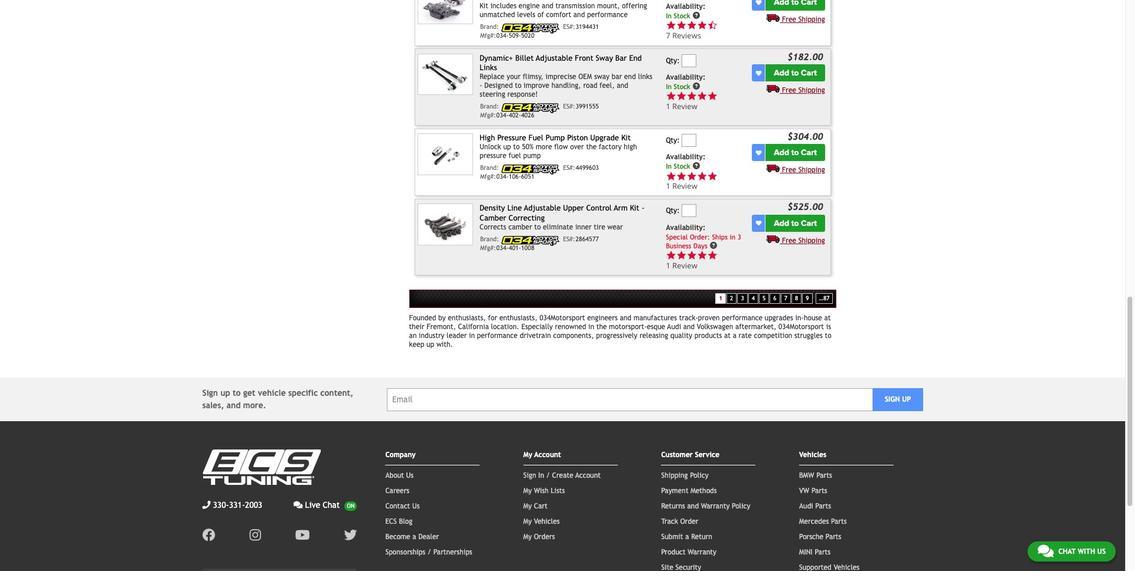 Task type: describe. For each thing, give the bounding box(es) containing it.
shipping up '$182.00'
[[798, 15, 825, 24]]

question sign image for $525.00
[[710, 242, 718, 250]]

add to cart button for $182.00
[[766, 65, 825, 82]]

brand: for $304.00
[[480, 164, 499, 171]]

bmw parts link
[[799, 472, 832, 481]]

line
[[507, 204, 522, 213]]

0 vertical spatial warranty
[[701, 503, 730, 511]]

california
[[458, 323, 489, 332]]

3991555
[[576, 103, 599, 110]]

handling,
[[552, 82, 581, 90]]

submit a return
[[661, 534, 712, 542]]

up inside founded by enthusiasts, for enthusiasts, 034motorsport engineers and manufactures track-proven performance upgrades in-house at their fremont, california location. especially renowned in the motorsport-esque audi and volkswagen aftermarket, 034motorsport is an industry leader in performance drivetrain components, progressively releasing quality products at a rate competition struggles to keep up with.
[[427, 341, 434, 349]]

links
[[480, 63, 497, 72]]

availability: in stock for $304.00
[[666, 153, 706, 171]]

methods
[[691, 488, 717, 496]]

4026
[[521, 112, 535, 119]]

adjustable for $525.00
[[524, 204, 561, 213]]

1 free shipping image from the top
[[766, 14, 780, 22]]

8
[[795, 295, 798, 302]]

1 for $525.00
[[666, 260, 670, 271]]

twitter logo image
[[344, 530, 357, 543]]

upper
[[563, 204, 584, 213]]

flimsy,
[[523, 73, 543, 81]]

content,
[[320, 389, 353, 398]]

034motorsport - corporate logo image for $182.00
[[501, 103, 560, 114]]

factory
[[599, 143, 622, 151]]

and up order
[[687, 503, 699, 511]]

1 for $304.00
[[666, 181, 670, 191]]

porsche parts
[[799, 534, 841, 542]]

5
[[763, 295, 766, 302]]

sign for sign up to get vehicle specific content, sales, and more.
[[202, 389, 218, 398]]

1 horizontal spatial in
[[588, 323, 594, 332]]

and down transmission
[[573, 11, 585, 19]]

qty: for $304.00
[[666, 136, 680, 145]]

shipping for $304.00
[[798, 166, 825, 175]]

more.
[[243, 401, 266, 411]]

in left question sign icon
[[666, 162, 672, 171]]

of
[[538, 11, 544, 19]]

includes
[[491, 2, 517, 10]]

8 link
[[792, 294, 802, 304]]

density
[[480, 204, 505, 213]]

payment
[[661, 488, 689, 496]]

es#: for $525.00
[[563, 236, 575, 243]]

oem
[[578, 73, 592, 81]]

add to cart button for $525.00
[[766, 215, 825, 232]]

1 review for $304.00
[[666, 181, 697, 191]]

free for $525.00
[[782, 237, 796, 245]]

my for my wish lists
[[523, 488, 532, 496]]

parts for porsche parts
[[826, 534, 841, 542]]

1 availability: in stock from the top
[[666, 2, 706, 20]]

adjustable for $182.00
[[536, 54, 573, 62]]

bmw parts
[[799, 472, 832, 481]]

in up the wish
[[538, 472, 544, 481]]

replace
[[480, 73, 505, 81]]

in down '7 reviews'
[[666, 83, 672, 91]]

sponsorships / partnerships
[[385, 549, 472, 557]]

0 horizontal spatial chat
[[323, 501, 340, 511]]

my wish lists link
[[523, 488, 565, 496]]

and inside sign up to get vehicle specific content, sales, and more.
[[227, 401, 241, 411]]

cart for $182.00
[[801, 68, 817, 78]]

a for sponsorships / partnerships
[[412, 534, 416, 542]]

sponsorships
[[385, 549, 425, 557]]

returns and warranty policy link
[[661, 503, 750, 511]]

a inside founded by enthusiasts, for enthusiasts, 034motorsport engineers and manufactures track-proven performance upgrades in-house at their fremont, california location. especially renowned in the motorsport-esque audi and volkswagen aftermarket, 034motorsport is an industry leader in performance drivetrain components, progressively releasing quality products at a rate competition struggles to keep up with.
[[733, 332, 737, 341]]

6051
[[521, 173, 535, 180]]

ships
[[712, 233, 728, 241]]

es#: inside es#: 3194431 mfg#: 034-509-5020
[[563, 23, 575, 30]]

leader
[[447, 332, 467, 341]]

submit a return link
[[661, 534, 712, 542]]

chat with us link
[[1028, 542, 1116, 562]]

2864577
[[576, 236, 599, 243]]

is
[[826, 323, 831, 332]]

free for $304.00
[[782, 166, 796, 175]]

cart down the wish
[[534, 503, 548, 511]]

1 vertical spatial chat
[[1058, 548, 1076, 556]]

qty: for $182.00
[[666, 57, 680, 65]]

401-
[[509, 245, 521, 252]]

2003
[[245, 501, 262, 511]]

1 review for $525.00
[[666, 260, 697, 271]]

to down '$182.00'
[[791, 68, 799, 78]]

mfg#: inside es#: 3194431 mfg#: 034-509-5020
[[480, 32, 496, 39]]

phone image
[[202, 502, 211, 510]]

availability: for $304.00
[[666, 153, 706, 162]]

mini parts link
[[799, 549, 831, 557]]

to down $304.00
[[791, 148, 799, 158]]

add to wish list image for $304.00
[[756, 150, 762, 156]]

shipping for $525.00
[[798, 237, 825, 245]]

$304.00
[[788, 131, 823, 142]]

1 034motorsport - corporate logo image from the top
[[501, 23, 560, 34]]

4 1 review link from the top
[[666, 181, 718, 191]]

pressure
[[480, 152, 507, 160]]

improve
[[524, 82, 549, 90]]

front
[[575, 54, 593, 62]]

inner
[[575, 223, 592, 232]]

0 horizontal spatial performance
[[477, 332, 518, 341]]

034- inside es#: 3194431 mfg#: 034-509-5020
[[496, 32, 509, 39]]

correcting
[[509, 214, 545, 223]]

0 vertical spatial at
[[824, 315, 831, 323]]

especially
[[521, 323, 553, 332]]

vw
[[799, 488, 809, 496]]

shipping for $182.00
[[798, 86, 825, 95]]

034- for $304.00
[[496, 173, 509, 180]]

billet
[[515, 54, 534, 62]]

become a dealer link
[[385, 534, 439, 542]]

- inside density line adjustable upper control arm kit - camber correcting corrects camber to eliminate inner tire wear
[[642, 204, 645, 213]]

road
[[583, 82, 598, 90]]

their
[[409, 323, 424, 332]]

keep
[[409, 341, 424, 349]]

availability: in stock for $182.00
[[666, 73, 706, 91]]

1 7 reviews link from the top
[[666, 20, 750, 41]]

4
[[752, 295, 755, 302]]

submit
[[661, 534, 683, 542]]

porsche
[[799, 534, 824, 542]]

us for about us
[[406, 472, 414, 481]]

my for my vehicles
[[523, 518, 532, 527]]

about us
[[385, 472, 414, 481]]

fremont,
[[427, 323, 456, 332]]

1 free shipping from the top
[[782, 15, 825, 24]]

products
[[695, 332, 722, 341]]

location.
[[491, 323, 519, 332]]

es#: for $304.00
[[563, 164, 575, 171]]

free shipping for $182.00
[[782, 86, 825, 95]]

1 brand: from the top
[[480, 23, 499, 30]]

es#: for $182.00
[[563, 103, 575, 110]]

0 horizontal spatial at
[[724, 332, 731, 341]]

motorsport-
[[609, 323, 647, 332]]

1 for $182.00
[[666, 101, 670, 112]]

comments image for chat
[[1038, 545, 1054, 559]]

parts for mini parts
[[815, 549, 831, 557]]

5 link
[[759, 294, 769, 304]]

1 free from the top
[[782, 15, 796, 24]]

kit inside kit includes engine and transmission mount, offering unmatched levels of comfort and performance
[[480, 2, 488, 10]]

company
[[385, 452, 416, 460]]

mercedes parts link
[[799, 518, 847, 527]]

mini
[[799, 549, 813, 557]]

bar
[[612, 73, 622, 81]]

mfg#: for $304.00
[[480, 173, 496, 180]]

parts for vw parts
[[812, 488, 827, 496]]

and down track- at the bottom of the page
[[683, 323, 695, 332]]

to inside high pressure fuel pump piston upgrade kit unlock up to 50% more flow over the factory high pressure fuel pump
[[513, 143, 520, 151]]

founded by enthusiasts, for enthusiasts, 034motorsport engineers and manufactures track-proven performance upgrades in-house at their fremont, california location. especially renowned in the motorsport-esque audi and volkswagen aftermarket, 034motorsport is an industry leader in performance drivetrain components, progressively releasing quality products at a rate competition struggles to keep up with.
[[409, 315, 832, 349]]

customer
[[661, 452, 693, 460]]

performance inside kit includes engine and transmission mount, offering unmatched levels of comfort and performance
[[587, 11, 628, 19]]

an
[[409, 332, 417, 341]]

add to wish list image
[[756, 0, 762, 5]]

parts for bmw parts
[[816, 472, 832, 481]]

add to cart button for $304.00
[[766, 144, 825, 162]]

density line adjustable upper control arm kit - camber correcting corrects camber to eliminate inner tire wear
[[480, 204, 645, 232]]

product warranty link
[[661, 549, 717, 557]]

live
[[305, 501, 320, 511]]

5 1 review link from the top
[[666, 251, 750, 271]]

engine
[[519, 2, 540, 10]]

kit includes engine and transmission mount, offering unmatched levels of comfort and performance
[[480, 2, 647, 19]]

piston
[[567, 133, 588, 142]]

levels
[[517, 11, 535, 19]]

high
[[624, 143, 637, 151]]

audi parts link
[[799, 503, 831, 511]]

by
[[438, 315, 446, 323]]

free for $182.00
[[782, 86, 796, 95]]

034motorsport - corporate logo image for $525.00
[[501, 236, 560, 246]]

manufactures
[[634, 315, 677, 323]]

0 horizontal spatial /
[[428, 549, 431, 557]]

rate
[[739, 332, 752, 341]]

6 link
[[770, 294, 780, 304]]

mfg#: for $525.00
[[480, 245, 496, 252]]

tire
[[594, 223, 605, 232]]

ecs
[[385, 518, 397, 527]]

331-
[[229, 501, 245, 511]]

ecs blog link
[[385, 518, 412, 527]]

review for $304.00
[[672, 181, 697, 191]]

es#3991555 - 034-402-4026 - dynamic+ billet adjustable front sway bar end links - replace your flimsy, imprecise oem sway bar end links - designed to improve handling, road feel, and steering response! - 034motorsport - audi volkswagen image
[[418, 54, 473, 95]]

steering
[[480, 91, 505, 99]]

imprecise
[[546, 73, 576, 81]]

- inside dynamic+ billet adjustable front sway bar end links replace your flimsy, imprecise oem sway bar end links - designed to improve handling, road feel, and steering response!
[[480, 82, 482, 90]]

parts for mercedes parts
[[831, 518, 847, 527]]

1 vertical spatial policy
[[732, 503, 750, 511]]

2 7 reviews link from the top
[[666, 30, 718, 41]]



Task type: locate. For each thing, give the bounding box(es) containing it.
7 for 7
[[784, 295, 787, 302]]

add up free shipping icon
[[774, 148, 789, 158]]

0 vertical spatial /
[[546, 472, 550, 481]]

mfg#: down the unmatched
[[480, 32, 496, 39]]

6
[[773, 295, 777, 302]]

es#: 2864577 mfg#: 034-401-1008
[[480, 236, 599, 252]]

es#: left 3991555 on the right top of the page
[[563, 103, 575, 110]]

1 qty: from the top
[[666, 57, 680, 65]]

2 horizontal spatial in
[[730, 233, 736, 241]]

sign inside button
[[885, 396, 900, 404]]

1 vertical spatial warranty
[[688, 549, 717, 557]]

0 vertical spatial add to cart
[[774, 68, 817, 78]]

enthusiasts,
[[448, 315, 486, 323], [499, 315, 537, 323]]

my for my orders
[[523, 534, 532, 542]]

1 vertical spatial adjustable
[[524, 204, 561, 213]]

2 add to wish list image from the top
[[756, 150, 762, 156]]

brand: down pressure
[[480, 164, 499, 171]]

add to cart down '$182.00'
[[774, 68, 817, 78]]

1 vertical spatial us
[[412, 503, 420, 511]]

and inside dynamic+ billet adjustable front sway bar end links replace your flimsy, imprecise oem sway bar end links - designed to improve handling, road feel, and steering response!
[[617, 82, 628, 90]]

3 es#: from the top
[[563, 164, 575, 171]]

1 horizontal spatial comments image
[[1038, 545, 1054, 559]]

sponsorships / partnerships link
[[385, 549, 472, 557]]

es#: 3991555 mfg#: 034-402-4026
[[480, 103, 599, 119]]

up inside high pressure fuel pump piston upgrade kit unlock up to 50% more flow over the factory high pressure fuel pump
[[503, 143, 511, 151]]

0 vertical spatial adjustable
[[536, 54, 573, 62]]

add to cart down $304.00
[[774, 148, 817, 158]]

live chat
[[305, 501, 340, 511]]

adjustable up imprecise
[[536, 54, 573, 62]]

2 free shipping from the top
[[782, 86, 825, 95]]

/
[[546, 472, 550, 481], [428, 549, 431, 557]]

2 horizontal spatial a
[[733, 332, 737, 341]]

account
[[534, 452, 561, 460], [575, 472, 601, 481]]

034motorsport - corporate logo image down pump on the left of page
[[501, 164, 560, 175]]

3 free shipping image from the top
[[766, 235, 780, 243]]

$525.00
[[788, 202, 823, 212]]

availability: inside availability: special order: ships in 3 business days
[[666, 224, 706, 232]]

availability: up the reviews
[[666, 2, 706, 11]]

add for $304.00
[[774, 148, 789, 158]]

vw parts
[[799, 488, 827, 496]]

a left dealer
[[412, 534, 416, 542]]

upgrades
[[765, 315, 793, 323]]

cart down '$182.00'
[[801, 68, 817, 78]]

034- inside es#: 2864577 mfg#: 034-401-1008
[[496, 245, 509, 252]]

my orders
[[523, 534, 555, 542]]

3 review from the top
[[672, 260, 697, 271]]

4 es#: from the top
[[563, 236, 575, 243]]

the inside high pressure fuel pump piston upgrade kit unlock up to 50% more flow over the factory high pressure fuel pump
[[586, 143, 597, 151]]

0 vertical spatial kit
[[480, 2, 488, 10]]

my for my cart
[[523, 503, 532, 511]]

3 qty: from the top
[[666, 207, 680, 215]]

in inside availability: special order: ships in 3 business days
[[730, 233, 736, 241]]

brand: down the unmatched
[[480, 23, 499, 30]]

cart for $304.00
[[801, 148, 817, 158]]

1 vertical spatial availability: in stock
[[666, 73, 706, 91]]

2 horizontal spatial sign
[[885, 396, 900, 404]]

fuel
[[529, 133, 543, 142]]

contact us
[[385, 503, 420, 511]]

1 horizontal spatial policy
[[732, 503, 750, 511]]

enthusiasts, up location.
[[499, 315, 537, 323]]

0 horizontal spatial account
[[534, 452, 561, 460]]

7 left the reviews
[[666, 30, 670, 41]]

0 vertical spatial in
[[730, 233, 736, 241]]

free shipping for $304.00
[[782, 166, 825, 175]]

qty: down '7 reviews'
[[666, 57, 680, 65]]

qty: for $525.00
[[666, 207, 680, 215]]

specific
[[288, 389, 318, 398]]

parts up mercedes parts
[[815, 503, 831, 511]]

offering
[[622, 2, 647, 10]]

add to cart down $525.00
[[774, 219, 817, 229]]

3 availability: in stock from the top
[[666, 153, 706, 171]]

4 034motorsport - corporate logo image from the top
[[501, 236, 560, 246]]

1 vertical spatial comments image
[[1038, 545, 1054, 559]]

7 link
[[781, 294, 791, 304]]

3 free shipping from the top
[[782, 166, 825, 175]]

0 vertical spatial question sign image
[[692, 11, 701, 20]]

0 horizontal spatial sign
[[202, 389, 218, 398]]

3 my from the top
[[523, 503, 532, 511]]

to
[[791, 68, 799, 78], [515, 82, 522, 90], [513, 143, 520, 151], [791, 148, 799, 158], [791, 219, 799, 229], [534, 223, 541, 232], [825, 332, 832, 341], [233, 389, 241, 398]]

1 horizontal spatial account
[[575, 472, 601, 481]]

chat left with
[[1058, 548, 1076, 556]]

1 vertical spatial add to cart button
[[766, 144, 825, 162]]

product warranty
[[661, 549, 717, 557]]

1 review for $182.00
[[666, 101, 697, 112]]

7 right 6
[[784, 295, 787, 302]]

pump
[[546, 133, 565, 142]]

question sign image for $182.00
[[692, 82, 701, 91]]

cart down $525.00
[[801, 219, 817, 229]]

0 vertical spatial stock
[[674, 12, 690, 20]]

034- inside es#: 4499603 mfg#: 034-106-6051
[[496, 173, 509, 180]]

1 vertical spatial add to cart
[[774, 148, 817, 158]]

1 horizontal spatial audi
[[799, 503, 813, 511]]

in down california
[[469, 332, 475, 341]]

1 vertical spatial 7
[[784, 295, 787, 302]]

parts for audi parts
[[815, 503, 831, 511]]

stock for $182.00
[[674, 83, 690, 91]]

add to cart button down $304.00
[[766, 144, 825, 162]]

review for $525.00
[[672, 260, 697, 271]]

None text field
[[682, 205, 697, 218]]

in right ships
[[730, 233, 736, 241]]

2 034motorsport - corporate logo image from the top
[[501, 103, 560, 114]]

brand: for $525.00
[[480, 236, 499, 243]]

track order link
[[661, 518, 698, 527]]

shipping down $525.00
[[798, 237, 825, 245]]

2 add from the top
[[774, 148, 789, 158]]

0 vertical spatial availability: in stock
[[666, 2, 706, 20]]

1 vertical spatial account
[[575, 472, 601, 481]]

mfg#: for $182.00
[[480, 112, 496, 119]]

audi inside founded by enthusiasts, for enthusiasts, 034motorsport engineers and manufactures track-proven performance upgrades in-house at their fremont, california location. especially renowned in the motorsport-esque audi and volkswagen aftermarket, 034motorsport is an industry leader in performance drivetrain components, progressively releasing quality products at a rate competition struggles to keep up with.
[[667, 323, 681, 332]]

mfg#: inside es#: 3991555 mfg#: 034-402-4026
[[480, 112, 496, 119]]

1 1 review link from the top
[[666, 91, 750, 112]]

3194431
[[576, 23, 599, 30]]

0 vertical spatial review
[[672, 101, 697, 112]]

to down $525.00
[[791, 219, 799, 229]]

become a dealer
[[385, 534, 439, 542]]

kit up high on the right top
[[621, 133, 631, 142]]

1 horizontal spatial vehicles
[[799, 452, 827, 460]]

2 1 review from the top
[[666, 181, 697, 191]]

2 034- from the top
[[496, 112, 509, 119]]

to inside density line adjustable upper control arm kit - camber correcting corrects camber to eliminate inner tire wear
[[534, 223, 541, 232]]

eliminate
[[543, 223, 573, 232]]

brand:
[[480, 23, 499, 30], [480, 103, 499, 110], [480, 164, 499, 171], [480, 236, 499, 243]]

2 mfg#: from the top
[[480, 112, 496, 119]]

adjustable up correcting
[[524, 204, 561, 213]]

034- down the "corrects"
[[496, 245, 509, 252]]

add down $525.00
[[774, 219, 789, 229]]

1 horizontal spatial a
[[685, 534, 689, 542]]

5 my from the top
[[523, 534, 532, 542]]

brand: down the "corrects"
[[480, 236, 499, 243]]

3 034motorsport - corporate logo image from the top
[[501, 164, 560, 175]]

high
[[480, 133, 495, 142]]

0 horizontal spatial vehicles
[[534, 518, 560, 527]]

mfg#: down steering
[[480, 112, 496, 119]]

3 1 review from the top
[[666, 260, 697, 271]]

shipping up payment in the right of the page
[[661, 472, 688, 481]]

1 add to wish list image from the top
[[756, 70, 762, 76]]

None text field
[[682, 54, 697, 67], [682, 134, 697, 147], [682, 54, 697, 67], [682, 134, 697, 147]]

kit for $304.00
[[621, 133, 631, 142]]

kit
[[480, 2, 488, 10], [621, 133, 631, 142], [630, 204, 639, 213]]

034- inside es#: 3991555 mfg#: 034-402-4026
[[496, 112, 509, 119]]

add to cart button down $525.00
[[766, 215, 825, 232]]

free shipping up '$182.00'
[[782, 15, 825, 24]]

up inside button
[[902, 396, 911, 404]]

1 add to cart button from the top
[[766, 65, 825, 82]]

payment methods link
[[661, 488, 717, 496]]

1 es#: from the top
[[563, 23, 575, 30]]

es#4499603 - 034-106-6051 - high pressure fuel pump piston upgrade kit - unlock up to 50% more flow over the factory high pressure fuel pump - 034motorsport - audi volkswagen image
[[418, 133, 473, 175]]

1 vertical spatial question sign image
[[692, 82, 701, 91]]

4499603
[[576, 164, 599, 171]]

034motorsport down in-
[[779, 323, 824, 332]]

camber
[[508, 223, 532, 232]]

at up is
[[824, 315, 831, 323]]

es#: down eliminate
[[563, 236, 575, 243]]

order:
[[690, 233, 710, 241]]

1 vertical spatial /
[[428, 549, 431, 557]]

free up '$182.00'
[[782, 15, 796, 24]]

4 034- from the top
[[496, 245, 509, 252]]

0 vertical spatial add to cart button
[[766, 65, 825, 82]]

1 horizontal spatial 034motorsport
[[779, 323, 824, 332]]

402-
[[509, 112, 521, 119]]

1 review from the top
[[672, 101, 697, 112]]

free shipping right free shipping icon
[[782, 166, 825, 175]]

parts down porsche parts
[[815, 549, 831, 557]]

to inside dynamic+ billet adjustable front sway bar end links replace your flimsy, imprecise oem sway bar end links - designed to improve handling, road feel, and steering response!
[[515, 82, 522, 90]]

founded
[[409, 315, 436, 323]]

1 horizontal spatial 7
[[784, 295, 787, 302]]

2 enthusiasts, from the left
[[499, 315, 537, 323]]

1 vertical spatial free shipping image
[[766, 85, 780, 93]]

3 add to cart from the top
[[774, 219, 817, 229]]

us right contact
[[412, 503, 420, 511]]

es#:
[[563, 23, 575, 30], [563, 103, 575, 110], [563, 164, 575, 171], [563, 236, 575, 243]]

high pressure fuel pump piston upgrade kit unlock up to 50% more flow over the factory high pressure fuel pump
[[480, 133, 637, 160]]

034motorsport - corporate logo image
[[501, 23, 560, 34], [501, 103, 560, 114], [501, 164, 560, 175], [501, 236, 560, 246]]

live chat link
[[293, 500, 357, 512]]

0 horizontal spatial in
[[469, 332, 475, 341]]

unmatched
[[480, 11, 515, 19]]

0 vertical spatial the
[[586, 143, 597, 151]]

034motorsport - corporate logo image down levels
[[501, 23, 560, 34]]

cart for $525.00
[[801, 219, 817, 229]]

3 inside availability: special order: ships in 3 business days
[[738, 233, 741, 241]]

my down my cart
[[523, 518, 532, 527]]

0 horizontal spatial comments image
[[293, 502, 303, 510]]

1 add to cart from the top
[[774, 68, 817, 78]]

performance down mount,
[[587, 11, 628, 19]]

to inside founded by enthusiasts, for enthusiasts, 034motorsport engineers and manufactures track-proven performance upgrades in-house at their fremont, california location. especially renowned in the motorsport-esque audi and volkswagen aftermarket, 034motorsport is an industry leader in performance drivetrain components, progressively releasing quality products at a rate competition struggles to keep up with.
[[825, 332, 832, 341]]

4 mfg#: from the top
[[480, 245, 496, 252]]

star image
[[697, 20, 707, 31], [687, 91, 697, 102], [676, 171, 687, 181], [687, 171, 697, 181], [707, 171, 718, 181], [707, 251, 718, 261]]

to up fuel
[[513, 143, 520, 151]]

free shipping down $525.00
[[782, 237, 825, 245]]

bar
[[615, 54, 627, 62]]

availability: for $182.00
[[666, 73, 706, 82]]

0 vertical spatial -
[[480, 82, 482, 90]]

1 vertical spatial review
[[672, 181, 697, 191]]

2 vertical spatial add to cart button
[[766, 215, 825, 232]]

0 vertical spatial 1 review
[[666, 101, 697, 112]]

3
[[738, 233, 741, 241], [741, 295, 744, 302]]

sign in / create account
[[523, 472, 601, 481]]

brand: down steering
[[480, 103, 499, 110]]

question sign image up the reviews
[[692, 11, 701, 20]]

and up "of"
[[542, 2, 553, 10]]

sign for sign in / create account
[[523, 472, 536, 481]]

add to cart for $182.00
[[774, 68, 817, 78]]

free shipping for $525.00
[[782, 237, 825, 245]]

stock left question sign icon
[[674, 162, 690, 171]]

vehicle
[[258, 389, 286, 398]]

2 vertical spatial performance
[[477, 332, 518, 341]]

1 horizontal spatial sign
[[523, 472, 536, 481]]

1 1 review from the top
[[666, 101, 697, 112]]

2 vertical spatial review
[[672, 260, 697, 271]]

facebook logo image
[[202, 530, 215, 543]]

1 vertical spatial 3
[[741, 295, 744, 302]]

half star image
[[707, 20, 718, 31]]

add to cart for $304.00
[[774, 148, 817, 158]]

adjustable inside density line adjustable upper control arm kit - camber correcting corrects camber to eliminate inner tire wear
[[524, 204, 561, 213]]

es#: down comfort
[[563, 23, 575, 30]]

0 horizontal spatial enthusiasts,
[[448, 315, 486, 323]]

kit for $525.00
[[630, 204, 639, 213]]

4 free from the top
[[782, 237, 796, 245]]

034motorsport - corporate logo image down response!
[[501, 103, 560, 114]]

3 add from the top
[[774, 219, 789, 229]]

review for $182.00
[[672, 101, 697, 112]]

0 horizontal spatial 7
[[666, 30, 670, 41]]

comments image for live
[[293, 502, 303, 510]]

us for contact us
[[412, 503, 420, 511]]

2 qty: from the top
[[666, 136, 680, 145]]

stock for $304.00
[[674, 162, 690, 171]]

0 vertical spatial audi
[[667, 323, 681, 332]]

1 034- from the top
[[496, 32, 509, 39]]

2 add to cart from the top
[[774, 148, 817, 158]]

and up motorsport- at right bottom
[[620, 315, 632, 323]]

2 vertical spatial us
[[1097, 548, 1106, 556]]

1008
[[521, 245, 535, 252]]

7 reviews link
[[666, 20, 750, 41], [666, 30, 718, 41]]

question sign image
[[692, 162, 701, 170]]

mfg#: inside es#: 4499603 mfg#: 034-106-6051
[[480, 173, 496, 180]]

0 vertical spatial chat
[[323, 501, 340, 511]]

2 vertical spatial question sign image
[[710, 242, 718, 250]]

3 034- from the top
[[496, 173, 509, 180]]

careers
[[385, 488, 409, 496]]

es#3194431 - 034-509-5020 - density line mqb engine/transmission mount - pair  - kit includes engine and transmission mount, offering unmatched levels of comfort and performance - 034motorsport - audi volkswagen image
[[418, 0, 473, 24]]

3 stock from the top
[[674, 162, 690, 171]]

1 vertical spatial add
[[774, 148, 789, 158]]

mfg#: inside es#: 2864577 mfg#: 034-401-1008
[[480, 245, 496, 252]]

1 horizontal spatial /
[[546, 472, 550, 481]]

in
[[730, 233, 736, 241], [588, 323, 594, 332], [469, 332, 475, 341]]

ecs blog
[[385, 518, 412, 527]]

0 vertical spatial add to wish list image
[[756, 70, 762, 76]]

2 brand: from the top
[[480, 103, 499, 110]]

brand: for $182.00
[[480, 103, 499, 110]]

1 vertical spatial 034motorsport
[[779, 323, 824, 332]]

2 stock from the top
[[674, 83, 690, 91]]

instagram logo image
[[250, 530, 261, 543]]

1 horizontal spatial performance
[[587, 11, 628, 19]]

kit inside density line adjustable upper control arm kit - camber correcting corrects camber to eliminate inner tire wear
[[630, 204, 639, 213]]

1 availability: from the top
[[666, 2, 706, 11]]

3 brand: from the top
[[480, 164, 499, 171]]

create
[[552, 472, 573, 481]]

1 inside 1 link
[[719, 295, 722, 302]]

es#: 3194431 mfg#: 034-509-5020
[[480, 23, 599, 39]]

qty: up special
[[666, 207, 680, 215]]

2 link
[[727, 294, 737, 304]]

corrects
[[480, 223, 506, 232]]

6 1 review link from the top
[[666, 260, 718, 271]]

free shipping image
[[766, 164, 780, 173]]

034motorsport - corporate logo image down camber
[[501, 236, 560, 246]]

2 availability: in stock from the top
[[666, 73, 706, 91]]

0 vertical spatial performance
[[587, 11, 628, 19]]

us right with
[[1097, 548, 1106, 556]]

a left return
[[685, 534, 689, 542]]

2 1 review link from the top
[[666, 101, 718, 112]]

3 availability: from the top
[[666, 153, 706, 162]]

blog
[[399, 518, 412, 527]]

my for my account
[[523, 452, 532, 460]]

034- for $525.00
[[496, 245, 509, 252]]

2 review from the top
[[672, 181, 697, 191]]

509-
[[509, 32, 521, 39]]

in-
[[795, 315, 804, 323]]

comments image left live on the bottom left of page
[[293, 502, 303, 510]]

free shipping image
[[766, 14, 780, 22], [766, 85, 780, 93], [766, 235, 780, 243]]

1 vertical spatial vehicles
[[534, 518, 560, 527]]

us right "about"
[[406, 472, 414, 481]]

star image
[[666, 20, 676, 31], [676, 20, 687, 31], [687, 20, 697, 31], [666, 91, 676, 102], [676, 91, 687, 102], [697, 91, 707, 102], [707, 91, 718, 102], [666, 171, 676, 181], [697, 171, 707, 181], [666, 251, 676, 261], [676, 251, 687, 261], [687, 251, 697, 261], [697, 251, 707, 261]]

my left the wish
[[523, 488, 532, 496]]

comfort
[[546, 11, 571, 19]]

-
[[480, 82, 482, 90], [642, 204, 645, 213]]

account up sign in / create account link
[[534, 452, 561, 460]]

camber
[[480, 214, 506, 223]]

1 stock from the top
[[674, 12, 690, 20]]

es#2864577 - 034-401-1008 - density line adjustable upper control arm kit - camber correcting - corrects camber to eliminate inner tire wear - 034motorsport - audi image
[[418, 204, 473, 246]]

add for $182.00
[[774, 68, 789, 78]]

1 vertical spatial performance
[[722, 315, 763, 323]]

add to wish list image for $182.00
[[756, 70, 762, 76]]

ecs tuning image
[[202, 450, 320, 486]]

es#: inside es#: 2864577 mfg#: 034-401-1008
[[563, 236, 575, 243]]

4 link
[[748, 294, 758, 304]]

add to cart for $525.00
[[774, 219, 817, 229]]

availability: up special
[[666, 224, 706, 232]]

and down bar
[[617, 82, 628, 90]]

- down replace
[[480, 82, 482, 90]]

response!
[[507, 91, 538, 99]]

0 vertical spatial add
[[774, 68, 789, 78]]

2 horizontal spatial performance
[[722, 315, 763, 323]]

/ left create
[[546, 472, 550, 481]]

partnerships
[[433, 549, 472, 557]]

to up response!
[[515, 82, 522, 90]]

2 vertical spatial free shipping image
[[766, 235, 780, 243]]

4 brand: from the top
[[480, 236, 499, 243]]

1 vertical spatial the
[[596, 323, 607, 332]]

question sign image
[[692, 11, 701, 20], [692, 82, 701, 91], [710, 242, 718, 250]]

parts right vw
[[812, 488, 827, 496]]

special
[[666, 233, 688, 241]]

3 add to cart button from the top
[[766, 215, 825, 232]]

0 vertical spatial us
[[406, 472, 414, 481]]

2 vertical spatial add to cart
[[774, 219, 817, 229]]

in up '7 reviews'
[[666, 12, 672, 20]]

0 vertical spatial qty:
[[666, 57, 680, 65]]

cart down $304.00
[[801, 148, 817, 158]]

1 vertical spatial at
[[724, 332, 731, 341]]

2 vertical spatial stock
[[674, 162, 690, 171]]

2 add to cart button from the top
[[766, 144, 825, 162]]

0 vertical spatial comments image
[[293, 502, 303, 510]]

2 free from the top
[[782, 86, 796, 95]]

1 vertical spatial audi
[[799, 503, 813, 511]]

sign for sign up
[[885, 396, 900, 404]]

1 vertical spatial kit
[[621, 133, 631, 142]]

chat right live on the bottom left of page
[[323, 501, 340, 511]]

up inside sign up to get vehicle specific content, sales, and more.
[[221, 389, 230, 398]]

and right sales,
[[227, 401, 241, 411]]

availability: in stock
[[666, 2, 706, 20], [666, 73, 706, 91], [666, 153, 706, 171]]

add to wish list image for $525.00
[[756, 221, 762, 226]]

vehicles up orders
[[534, 518, 560, 527]]

0 vertical spatial 7
[[666, 30, 670, 41]]

payment methods
[[661, 488, 717, 496]]

Email email field
[[387, 389, 873, 412]]

add to wish list image
[[756, 70, 762, 76], [756, 150, 762, 156], [756, 221, 762, 226]]

qty: right high on the right top
[[666, 136, 680, 145]]

my cart link
[[523, 503, 548, 511]]

2 availability: from the top
[[666, 73, 706, 82]]

3 1 review link from the top
[[666, 171, 750, 191]]

mfg#: down pressure
[[480, 173, 496, 180]]

comments image inside chat with us link
[[1038, 545, 1054, 559]]

audi up the quality
[[667, 323, 681, 332]]

034- for $182.00
[[496, 112, 509, 119]]

feel,
[[600, 82, 615, 90]]

4 free shipping from the top
[[782, 237, 825, 245]]

7 for 7 reviews
[[666, 30, 670, 41]]

1 vertical spatial stock
[[674, 83, 690, 91]]

0 vertical spatial 3
[[738, 233, 741, 241]]

1 horizontal spatial -
[[642, 204, 645, 213]]

4 my from the top
[[523, 518, 532, 527]]

1 review link
[[666, 91, 750, 112], [666, 101, 718, 112], [666, 171, 750, 191], [666, 181, 718, 191], [666, 251, 750, 271], [666, 260, 718, 271]]

3 link
[[737, 294, 748, 304]]

stock
[[674, 12, 690, 20], [674, 83, 690, 91], [674, 162, 690, 171]]

a for product warranty
[[685, 534, 689, 542]]

0 vertical spatial 034motorsport
[[540, 315, 585, 323]]

free right free shipping icon
[[782, 166, 796, 175]]

2 free shipping image from the top
[[766, 85, 780, 93]]

1 enthusiasts, from the left
[[448, 315, 486, 323]]

comments image inside live chat link
[[293, 502, 303, 510]]

330-331-2003 link
[[202, 500, 262, 512]]

links
[[638, 73, 653, 81]]

vehicles up bmw parts
[[799, 452, 827, 460]]

034motorsport - corporate logo image for $304.00
[[501, 164, 560, 175]]

shipping policy
[[661, 472, 709, 481]]

2 vertical spatial qty:
[[666, 207, 680, 215]]

es#: inside es#: 3991555 mfg#: 034-402-4026
[[563, 103, 575, 110]]

2 es#: from the top
[[563, 103, 575, 110]]

0 horizontal spatial policy
[[690, 472, 709, 481]]

your
[[507, 73, 521, 81]]

to left "get"
[[233, 389, 241, 398]]

sign inside sign up to get vehicle specific content, sales, and more.
[[202, 389, 218, 398]]

7 reviews
[[666, 30, 701, 41]]

0 horizontal spatial 034motorsport
[[540, 315, 585, 323]]

0 horizontal spatial a
[[412, 534, 416, 542]]

warranty down return
[[688, 549, 717, 557]]

1 vertical spatial 1 review
[[666, 181, 697, 191]]

0 vertical spatial policy
[[690, 472, 709, 481]]

performance
[[587, 11, 628, 19], [722, 315, 763, 323], [477, 332, 518, 341]]

to down is
[[825, 332, 832, 341]]

the right over
[[586, 143, 597, 151]]

3 free from the top
[[782, 166, 796, 175]]

3 left 4
[[741, 295, 744, 302]]

youtube logo image
[[295, 530, 310, 543]]

parts down mercedes parts link
[[826, 534, 841, 542]]

comments image
[[293, 502, 303, 510], [1038, 545, 1054, 559]]

034motorsport up renowned
[[540, 315, 585, 323]]

1 horizontal spatial at
[[824, 315, 831, 323]]

business
[[666, 242, 691, 250]]

free shipping image for $525.00
[[766, 235, 780, 243]]

1 add from the top
[[774, 68, 789, 78]]

free down '$182.00'
[[782, 86, 796, 95]]

034- down the unmatched
[[496, 32, 509, 39]]

add for $525.00
[[774, 219, 789, 229]]

fuel
[[509, 152, 521, 160]]

4 availability: from the top
[[666, 224, 706, 232]]

1 my from the top
[[523, 452, 532, 460]]

2 my from the top
[[523, 488, 532, 496]]

2 vertical spatial 1 review
[[666, 260, 697, 271]]

0 vertical spatial vehicles
[[799, 452, 827, 460]]

question sign image down the reviews
[[692, 82, 701, 91]]

add to cart button
[[766, 65, 825, 82], [766, 144, 825, 162], [766, 215, 825, 232]]

the inside founded by enthusiasts, for enthusiasts, 034motorsport engineers and manufactures track-proven performance upgrades in-house at their fremont, california location. especially renowned in the motorsport-esque audi and volkswagen aftermarket, 034motorsport is an industry leader in performance drivetrain components, progressively releasing quality products at a rate competition struggles to keep up with.
[[596, 323, 607, 332]]

3 add to wish list image from the top
[[756, 221, 762, 226]]

free shipping down '$182.00'
[[782, 86, 825, 95]]

my left orders
[[523, 534, 532, 542]]

2 vertical spatial add to wish list image
[[756, 221, 762, 226]]

034- down pressure
[[496, 173, 509, 180]]

kit inside high pressure fuel pump piston upgrade kit unlock up to 50% more flow over the factory high pressure fuel pump
[[621, 133, 631, 142]]

add down '$182.00'
[[774, 68, 789, 78]]

0 vertical spatial account
[[534, 452, 561, 460]]

2 vertical spatial add
[[774, 219, 789, 229]]

0 vertical spatial free shipping image
[[766, 14, 780, 22]]

adjustable inside dynamic+ billet adjustable front sway bar end links replace your flimsy, imprecise oem sway bar end links - designed to improve handling, road feel, and steering response!
[[536, 54, 573, 62]]

es#: inside es#: 4499603 mfg#: 034-106-6051
[[563, 164, 575, 171]]

availability: for $525.00
[[666, 224, 706, 232]]

track
[[661, 518, 678, 527]]

- right 'arm'
[[642, 204, 645, 213]]

stock up '7 reviews'
[[674, 12, 690, 20]]

1 mfg#: from the top
[[480, 32, 496, 39]]

2 vertical spatial in
[[469, 332, 475, 341]]

comments image left the chat with us
[[1038, 545, 1054, 559]]

competition
[[754, 332, 792, 341]]

3 mfg#: from the top
[[480, 173, 496, 180]]

kit right 'arm'
[[630, 204, 639, 213]]

renowned
[[555, 323, 586, 332]]

1 vertical spatial in
[[588, 323, 594, 332]]

to down correcting
[[534, 223, 541, 232]]

to inside sign up to get vehicle specific content, sales, and more.
[[233, 389, 241, 398]]

days
[[694, 242, 708, 250]]

free shipping image for $182.00
[[766, 85, 780, 93]]



Task type: vqa. For each thing, say whether or not it's contained in the screenshot.
free shipping
yes



